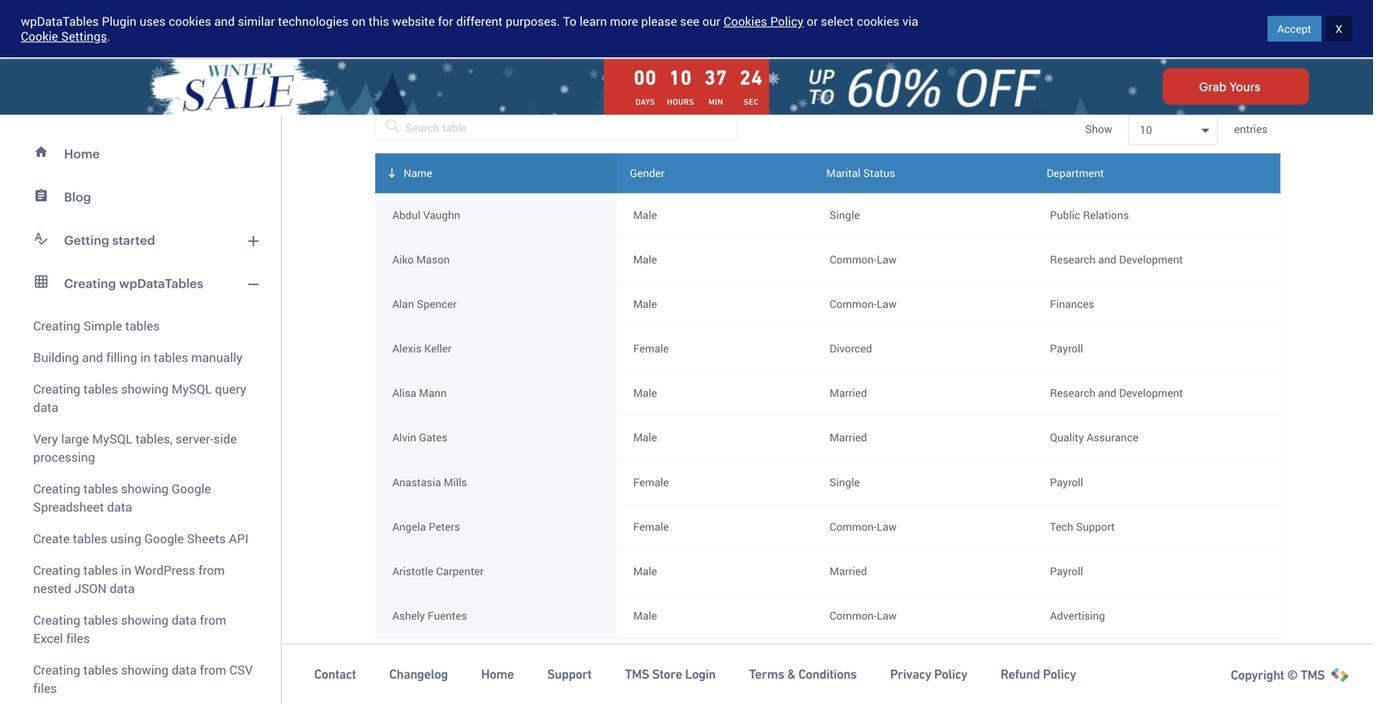 Task type: describe. For each thing, give the bounding box(es) containing it.
very
[[33, 430, 58, 447]]

spencer
[[417, 296, 457, 311]]

privacy policy
[[891, 667, 968, 682]]

aristotle carpenter
[[393, 564, 484, 579]]

google for showing
[[172, 480, 211, 497]]

cookie
[[21, 28, 58, 44]]

uses
[[140, 13, 166, 30]]

tech support
[[1051, 519, 1116, 534]]

support link
[[547, 666, 592, 683]]

creating tables showing mysql query data link
[[10, 373, 271, 423]]

creating for creating wpdatatables
[[64, 276, 116, 291]]

started
[[112, 233, 155, 247]]

learn
[[580, 13, 607, 30]]

copyright © tms
[[1231, 668, 1326, 683]]

create
[[33, 530, 70, 547]]

1 horizontal spatial tms
[[1301, 668, 1326, 683]]

marital status button
[[830, 647, 1017, 677]]

common- for finances
[[830, 296, 877, 311]]

refund
[[1001, 667, 1041, 682]]

female for divorced
[[634, 341, 669, 356]]

angela peters
[[393, 519, 460, 534]]

keller
[[424, 341, 452, 356]]

wpdatatables - tables and charts manager wordpress plugin image
[[17, 14, 175, 44]]

law for research and development
[[877, 252, 897, 267]]

creating tables in wordpress from nested json data link
[[10, 555, 271, 605]]

tms store login
[[625, 667, 716, 682]]

law for tech support
[[877, 519, 897, 534]]

1 vertical spatial support
[[547, 667, 592, 682]]

it.
[[851, 24, 862, 38]]

alan
[[393, 296, 414, 311]]

creating tables showing google spreadsheet data link
[[10, 473, 271, 523]]

select
[[821, 13, 854, 30]]

for
[[438, 13, 453, 30]]

policy for privacy policy
[[935, 667, 968, 682]]

policy inside wpdatatables plugin uses cookies and similar technologies on this website for different purposes. to learn more please see our cookies policy or select cookies via cookie settings .
[[771, 13, 804, 30]]

3 married from the top
[[830, 564, 868, 579]]

Search table search field
[[375, 115, 738, 140]]

changelog link
[[389, 666, 448, 683]]

abdul vaughn
[[393, 207, 461, 222]]

1 nothing from the left
[[647, 655, 686, 670]]

or
[[807, 13, 818, 30]]

.
[[107, 28, 110, 44]]

large
[[61, 430, 89, 447]]

carpenter
[[436, 564, 484, 579]]

first,
[[471, 24, 497, 38]]

let's
[[362, 24, 387, 38]]

00
[[634, 66, 657, 89]]

different
[[457, 13, 503, 30]]

policy for refund policy
[[1044, 667, 1077, 682]]

gender
[[630, 165, 665, 180]]

conditions
[[799, 667, 857, 682]]

0 horizontal spatial home
[[64, 146, 100, 161]]

2 nothing selected button from the left
[[1064, 648, 1263, 678]]

building
[[33, 349, 79, 366]]

1 selected from the left
[[688, 655, 729, 670]]

payroll for divorced
[[1051, 341, 1084, 356]]

divorced
[[830, 341, 873, 356]]

terms & conditions
[[749, 667, 857, 682]]

website
[[392, 13, 435, 30]]

department: activate to sort column ascending element
[[1034, 153, 1281, 193]]

male for ashely fuentes
[[634, 608, 657, 623]]

changelog
[[389, 667, 448, 682]]

alvin gates
[[393, 430, 448, 445]]

name
[[404, 165, 433, 180]]

please
[[641, 13, 677, 30]]

2 the from the left
[[617, 24, 635, 38]]

aiko
[[393, 252, 414, 267]]

male for alvin gates
[[634, 430, 657, 445]]

tables for creating tables showing google spreadsheet data
[[84, 480, 118, 497]]

data inside creating tables in wordpress from nested json data
[[110, 580, 135, 597]]

abdul
[[393, 207, 421, 222]]

10 button
[[1141, 116, 1207, 144]]

1 nothing selected button from the left
[[647, 648, 796, 678]]

tech
[[1051, 519, 1074, 534]]

grab yours
[[1200, 80, 1261, 93]]

excel
[[33, 630, 63, 647]]

json
[[75, 580, 107, 597]]

show
[[1086, 121, 1116, 136]]

creating tables showing data from csv files
[[33, 662, 253, 697]]

tables up building and filling in tables manually "link"
[[125, 317, 160, 334]]

alisa
[[393, 386, 417, 401]]

getting started link
[[10, 219, 271, 262]]

get started
[[1250, 21, 1310, 37]]

creating for creating tables showing mysql query data
[[33, 380, 80, 398]]

tables for create tables using google sheets api
[[73, 530, 107, 547]]

cookie settings button
[[21, 28, 107, 44]]

from for creating tables in wordpress from nested json data
[[199, 562, 225, 579]]

then
[[523, 24, 549, 38]]

sheets
[[187, 530, 226, 547]]

marital for marital status: activate to sort column ascending element
[[827, 165, 861, 180]]

male for aiko mason
[[634, 252, 657, 267]]

2 nothing selected from the left
[[1064, 655, 1146, 670]]

nested
[[33, 580, 71, 597]]

data inside creating tables showing data from excel files
[[172, 612, 197, 629]]

common-law for finances
[[830, 296, 897, 311]]

grab
[[1200, 80, 1227, 93]]

privacy policy link
[[891, 666, 968, 683]]

creating tables showing data from csv files link
[[10, 655, 271, 704]]

creating tables showing google spreadsheet data
[[33, 480, 211, 516]]

1 vertical spatial home
[[481, 667, 514, 682]]

in inside creating tables in wordpress from nested json data
[[121, 562, 131, 579]]

creating wpdatatables
[[64, 276, 203, 291]]

store
[[652, 667, 683, 682]]

angela
[[393, 519, 426, 534]]

1 cookies from the left
[[169, 13, 211, 30]]

refund policy
[[1001, 667, 1077, 682]]

2 nothing from the left
[[1064, 655, 1103, 670]]

male for alisa mann
[[634, 386, 657, 401]]

blog
[[64, 190, 91, 204]]

spreadsheet
[[33, 499, 104, 516]]

0 vertical spatial home link
[[10, 132, 271, 175]]

data inside "creating tables showing mysql query data"
[[33, 399, 58, 416]]

columns
[[409, 82, 456, 98]]

from for creating tables showing data from excel files
[[200, 612, 226, 629]]

tables for creating tables in wordpress from nested json data
[[84, 562, 118, 579]]

law for finances
[[877, 296, 897, 311]]

gates
[[419, 430, 448, 445]]

x button
[[1326, 16, 1353, 42]]

advertising
[[1051, 608, 1106, 623]]

male for abdul vaughn
[[634, 207, 657, 222]]

get
[[1250, 21, 1268, 37]]

let's view the table first, and then go through the step-by-step tutorial on how to create it.
[[362, 24, 862, 38]]

min
[[709, 97, 724, 107]]

this
[[369, 13, 389, 30]]

login
[[685, 667, 716, 682]]

wpdatatables inside wpdatatables plugin uses cookies and similar technologies on this website for different purposes. to learn more please see our cookies policy or select cookies via cookie settings .
[[21, 13, 99, 30]]

status for marital status button
[[933, 653, 967, 669]]

creating tables showing data from excel files link
[[10, 605, 271, 655]]

get started link
[[1203, 9, 1357, 49]]

via
[[903, 13, 919, 30]]

creating for creating tables showing google spreadsheet data
[[33, 480, 80, 497]]

tables down creating simple tables link on the left top of page
[[154, 349, 188, 366]]

marital for marital status button
[[893, 653, 930, 669]]

tables for creating tables showing mysql query data
[[84, 380, 118, 398]]

x
[[1336, 21, 1343, 36]]

marital status for marital status button
[[890, 653, 967, 669]]

in inside "link"
[[140, 349, 151, 366]]

to
[[563, 13, 577, 30]]

marital status for marital status: activate to sort column ascending element
[[827, 165, 896, 180]]

payroll for married
[[1051, 564, 1084, 579]]



Task type: vqa. For each thing, say whether or not it's contained in the screenshot.
Public at the top right of page
yes



Task type: locate. For each thing, give the bounding box(es) containing it.
by-
[[666, 24, 684, 38]]

1 vertical spatial development
[[1120, 386, 1184, 401]]

go
[[552, 24, 566, 38]]

2 female from the top
[[634, 475, 669, 490]]

research and development for common-law
[[1051, 252, 1184, 267]]

0 horizontal spatial support
[[547, 667, 592, 682]]

4 common-law from the top
[[830, 608, 897, 623]]

payroll down quality on the right bottom
[[1051, 475, 1084, 490]]

1 horizontal spatial wpdatatables
[[119, 276, 203, 291]]

common-law
[[830, 252, 897, 267], [830, 296, 897, 311], [830, 519, 897, 534], [830, 608, 897, 623]]

gender: activate to sort column ascending element
[[617, 153, 813, 193]]

on left the this
[[352, 13, 366, 30]]

0 horizontal spatial status
[[864, 165, 896, 180]]

showing down creating tables in wordpress from nested json data link
[[121, 612, 169, 629]]

creating inside creating tables in wordpress from nested json data
[[33, 562, 80, 579]]

development up assurance
[[1120, 386, 1184, 401]]

policy
[[771, 13, 804, 30], [935, 667, 968, 682], [1044, 667, 1077, 682]]

4 male from the top
[[634, 386, 657, 401]]

1 vertical spatial mysql
[[92, 430, 132, 447]]

ashely
[[393, 608, 425, 623]]

tms left "store"
[[625, 667, 650, 682]]

contact link
[[314, 666, 356, 683]]

google up wordpress
[[144, 530, 184, 547]]

1 horizontal spatial the
[[617, 24, 635, 38]]

creating inside "creating tables showing mysql query data"
[[33, 380, 80, 398]]

0 vertical spatial payroll
[[1051, 341, 1084, 356]]

0 vertical spatial files
[[66, 630, 90, 647]]

0 vertical spatial research
[[1051, 252, 1096, 267]]

1 vertical spatial married
[[830, 430, 868, 445]]

tables up "json"
[[84, 562, 118, 579]]

and left filling
[[82, 349, 103, 366]]

tables inside creating tables in wordpress from nested json data
[[84, 562, 118, 579]]

table
[[440, 24, 468, 38]]

0 horizontal spatial 10
[[669, 66, 693, 89]]

0 horizontal spatial the
[[419, 24, 437, 38]]

2 selected from the left
[[1105, 655, 1146, 670]]

status
[[864, 165, 896, 180], [933, 653, 967, 669]]

files inside creating tables showing data from csv files
[[33, 680, 57, 697]]

mysql left query
[[172, 380, 212, 398]]

data down wordpress
[[172, 612, 197, 629]]

from inside creating tables showing data from csv files
[[200, 662, 226, 679]]

1 horizontal spatial home
[[481, 667, 514, 682]]

sec
[[744, 97, 759, 107]]

creating tables showing mysql query data
[[33, 380, 247, 416]]

5 male from the top
[[634, 430, 657, 445]]

anastasia mills
[[393, 475, 467, 490]]

tables for creating tables showing data from excel files
[[84, 612, 118, 629]]

research and development down relations
[[1051, 252, 1184, 267]]

research for married
[[1051, 386, 1096, 401]]

payroll
[[1051, 341, 1084, 356], [1051, 475, 1084, 490], [1051, 564, 1084, 579]]

development down relations
[[1120, 252, 1184, 267]]

selected down advertising
[[1105, 655, 1146, 670]]

data inside creating tables showing google spreadsheet data
[[107, 499, 132, 516]]

1 vertical spatial single
[[830, 475, 860, 490]]

0 horizontal spatial nothing selected button
[[647, 648, 796, 678]]

2 common- from the top
[[830, 296, 877, 311]]

married for quality
[[830, 430, 868, 445]]

female for single
[[634, 475, 669, 490]]

1 vertical spatial google
[[144, 530, 184, 547]]

data right "json"
[[110, 580, 135, 597]]

quality
[[1051, 430, 1085, 445]]

and inside "link"
[[82, 349, 103, 366]]

0 vertical spatial 10
[[669, 66, 693, 89]]

showing inside creating tables showing data from excel files
[[121, 612, 169, 629]]

1 horizontal spatial marital
[[893, 653, 930, 669]]

finances
[[1051, 296, 1095, 311]]

0 horizontal spatial selected
[[688, 655, 729, 670]]

showing for creating tables showing google spreadsheet data
[[121, 480, 169, 497]]

tables inside creating tables showing data from csv files
[[84, 662, 118, 679]]

tables down creating tables showing data from excel files
[[84, 662, 118, 679]]

1 horizontal spatial home link
[[481, 666, 514, 683]]

creating wpdatatables link
[[10, 262, 271, 305]]

law for advertising
[[877, 608, 897, 623]]

and up assurance
[[1099, 386, 1117, 401]]

from for creating tables showing data from csv files
[[200, 662, 226, 679]]

3 law from the top
[[877, 519, 897, 534]]

quality assurance
[[1051, 430, 1139, 445]]

creating
[[64, 276, 116, 291], [33, 317, 80, 334], [33, 380, 80, 398], [33, 480, 80, 497], [33, 562, 80, 579], [33, 612, 80, 629], [33, 662, 80, 679]]

0 vertical spatial support
[[1077, 519, 1116, 534]]

name: activate to sort column descending element
[[375, 153, 617, 193]]

alan spencer
[[393, 296, 457, 311]]

settings
[[61, 28, 107, 44]]

marital status: activate to sort column ascending element
[[813, 153, 1034, 193]]

mason
[[417, 252, 450, 267]]

common-law for research and development
[[830, 252, 897, 267]]

7 male from the top
[[634, 608, 657, 623]]

create tables using google sheets api link
[[10, 523, 271, 555]]

tables inside creating tables showing google spreadsheet data
[[84, 480, 118, 497]]

wpdatatables inside creating wpdatatables link
[[119, 276, 203, 291]]

0 horizontal spatial cookies
[[169, 13, 211, 30]]

0 vertical spatial female
[[634, 341, 669, 356]]

policy left 'or'
[[771, 13, 804, 30]]

1 law from the top
[[877, 252, 897, 267]]

0 vertical spatial from
[[199, 562, 225, 579]]

1 vertical spatial from
[[200, 612, 226, 629]]

privacy
[[891, 667, 932, 682]]

0 vertical spatial married
[[830, 386, 868, 401]]

the
[[419, 24, 437, 38], [617, 24, 635, 38]]

2 horizontal spatial policy
[[1044, 667, 1077, 682]]

Name text field
[[393, 647, 600, 677]]

files down excel at bottom
[[33, 680, 57, 697]]

1 horizontal spatial 10
[[1141, 122, 1153, 137]]

0 horizontal spatial policy
[[771, 13, 804, 30]]

1 nothing selected from the left
[[647, 655, 729, 670]]

aiko mason
[[393, 252, 450, 267]]

1 vertical spatial home link
[[481, 666, 514, 683]]

how
[[771, 24, 795, 38]]

research and development up assurance
[[1051, 386, 1184, 401]]

2 development from the top
[[1120, 386, 1184, 401]]

wpdatatables up creating simple tables link on the left top of page
[[119, 276, 203, 291]]

0 vertical spatial single
[[830, 207, 860, 222]]

showing inside creating tables showing data from csv files
[[121, 662, 169, 679]]

2 showing from the top
[[121, 480, 169, 497]]

creating inside creating tables showing data from excel files
[[33, 612, 80, 629]]

3 male from the top
[[634, 296, 657, 311]]

1 female from the top
[[634, 341, 669, 356]]

0 horizontal spatial tms
[[625, 667, 650, 682]]

1 horizontal spatial on
[[754, 24, 769, 38]]

1 vertical spatial wpdatatables
[[119, 276, 203, 291]]

copyright
[[1231, 668, 1285, 683]]

and inside wpdatatables plugin uses cookies and similar technologies on this website for different purposes. to learn more please see our cookies policy or select cookies via cookie settings .
[[214, 13, 235, 30]]

2 common-law from the top
[[830, 296, 897, 311]]

1 horizontal spatial mysql
[[172, 380, 212, 398]]

google inside creating tables showing google spreadsheet data
[[172, 480, 211, 497]]

data inside creating tables showing data from csv files
[[172, 662, 197, 679]]

0 vertical spatial research and development
[[1051, 252, 1184, 267]]

creating up excel at bottom
[[33, 612, 80, 629]]

tutorial
[[711, 24, 751, 38]]

google for using
[[144, 530, 184, 547]]

data up using
[[107, 499, 132, 516]]

marital status
[[827, 165, 896, 180], [890, 653, 967, 669]]

the left step-
[[617, 24, 635, 38]]

0 vertical spatial marital
[[827, 165, 861, 180]]

creating down excel at bottom
[[33, 662, 80, 679]]

0 vertical spatial status
[[864, 165, 896, 180]]

entries
[[1232, 121, 1268, 136]]

selected
[[688, 655, 729, 670], [1105, 655, 1146, 670]]

creating simple tables link
[[10, 305, 271, 342]]

showing down very large mysql tables, server-side processing link on the bottom left
[[121, 480, 169, 497]]

purposes.
[[506, 13, 560, 30]]

showing inside "creating tables showing mysql query data"
[[121, 380, 169, 398]]

1 male from the top
[[634, 207, 657, 222]]

wpdatatables left .
[[21, 13, 99, 30]]

tables down filling
[[84, 380, 118, 398]]

building and filling in tables manually
[[33, 349, 243, 366]]

1 horizontal spatial files
[[66, 630, 90, 647]]

on inside wpdatatables plugin uses cookies and similar technologies on this website for different purposes. to learn more please see our cookies policy or select cookies via cookie settings .
[[352, 13, 366, 30]]

peters
[[429, 519, 460, 534]]

and left similar
[[214, 13, 235, 30]]

very large mysql tables, server-side processing link
[[10, 423, 271, 473]]

1 single from the top
[[830, 207, 860, 222]]

3 payroll from the top
[[1051, 564, 1084, 579]]

2 payroll from the top
[[1051, 475, 1084, 490]]

from inside creating tables showing data from excel files
[[200, 612, 226, 629]]

tables for creating tables showing data from csv files
[[84, 662, 118, 679]]

in right filling
[[140, 349, 151, 366]]

0 vertical spatial wpdatatables
[[21, 13, 99, 30]]

showing for creating tables showing mysql query data
[[121, 380, 169, 398]]

common-law for advertising
[[830, 608, 897, 623]]

6 male from the top
[[634, 564, 657, 579]]

accept
[[1278, 21, 1312, 36]]

2 vertical spatial female
[[634, 519, 669, 534]]

wpdatatables
[[21, 13, 99, 30], [119, 276, 203, 291]]

research up quality on the right bottom
[[1051, 386, 1096, 401]]

status for marital status: activate to sort column ascending element
[[864, 165, 896, 180]]

0 horizontal spatial in
[[121, 562, 131, 579]]

1 vertical spatial 10
[[1141, 122, 1153, 137]]

common-
[[830, 252, 877, 267], [830, 296, 877, 311], [830, 519, 877, 534], [830, 608, 877, 623]]

1 horizontal spatial cookies
[[857, 13, 900, 30]]

1 development from the top
[[1120, 252, 1184, 267]]

0 vertical spatial marital status
[[827, 165, 896, 180]]

more
[[610, 13, 638, 30]]

payroll for single
[[1051, 475, 1084, 490]]

1 vertical spatial status
[[933, 653, 967, 669]]

nothing selected down advertising
[[1064, 655, 1146, 670]]

data left csv
[[172, 662, 197, 679]]

10 up department: activate to sort column ascending element
[[1141, 122, 1153, 137]]

home link up the blog
[[10, 132, 271, 175]]

male
[[634, 207, 657, 222], [634, 252, 657, 267], [634, 296, 657, 311], [634, 386, 657, 401], [634, 430, 657, 445], [634, 564, 657, 579], [634, 608, 657, 623]]

nothing selected button
[[647, 648, 796, 678], [1064, 648, 1263, 678]]

home left "support" link
[[481, 667, 514, 682]]

0 vertical spatial home
[[64, 146, 100, 161]]

creating for creating tables in wordpress from nested json data
[[33, 562, 80, 579]]

creating inside creating tables showing google spreadsheet data
[[33, 480, 80, 497]]

mann
[[419, 386, 447, 401]]

1 research from the top
[[1051, 252, 1096, 267]]

4 law from the top
[[877, 608, 897, 623]]

home link left "support" link
[[481, 666, 514, 683]]

0 horizontal spatial files
[[33, 680, 57, 697]]

creating for creating tables showing data from csv files
[[33, 662, 80, 679]]

2 research from the top
[[1051, 386, 1096, 401]]

status inside marital status button
[[933, 653, 967, 669]]

showing down building and filling in tables manually "link"
[[121, 380, 169, 398]]

0 horizontal spatial nothing selected
[[647, 655, 729, 670]]

started
[[1271, 21, 1310, 37]]

married for research
[[830, 386, 868, 401]]

1 vertical spatial marital
[[893, 653, 930, 669]]

research for common-law
[[1051, 252, 1096, 267]]

in
[[140, 349, 151, 366], [121, 562, 131, 579]]

showing inside creating tables showing google spreadsheet data
[[121, 480, 169, 497]]

1 common- from the top
[[830, 252, 877, 267]]

data
[[33, 399, 58, 416], [107, 499, 132, 516], [110, 580, 135, 597], [172, 612, 197, 629], [172, 662, 197, 679]]

policy inside privacy policy link
[[935, 667, 968, 682]]

4 showing from the top
[[121, 662, 169, 679]]

10 inside button
[[1141, 122, 1153, 137]]

side
[[214, 430, 237, 447]]

manually
[[191, 349, 243, 366]]

1 horizontal spatial nothing
[[1064, 655, 1103, 670]]

2 vertical spatial payroll
[[1051, 564, 1084, 579]]

server-
[[176, 430, 214, 447]]

2 cookies from the left
[[857, 13, 900, 30]]

development
[[1120, 252, 1184, 267], [1120, 386, 1184, 401]]

mysql inside "creating tables showing mysql query data"
[[172, 380, 212, 398]]

tables up spreadsheet
[[84, 480, 118, 497]]

marital
[[827, 165, 861, 180], [893, 653, 930, 669]]

1 horizontal spatial status
[[933, 653, 967, 669]]

1 vertical spatial research
[[1051, 386, 1096, 401]]

tables left using
[[73, 530, 107, 547]]

1 horizontal spatial support
[[1077, 519, 1116, 534]]

1 married from the top
[[830, 386, 868, 401]]

anastasia
[[393, 475, 441, 490]]

from inside creating tables in wordpress from nested json data
[[199, 562, 225, 579]]

creating for creating simple tables
[[33, 317, 80, 334]]

married
[[830, 386, 868, 401], [830, 430, 868, 445], [830, 564, 868, 579]]

and down relations
[[1099, 252, 1117, 267]]

the left for
[[419, 24, 437, 38]]

research and development for married
[[1051, 386, 1184, 401]]

policy right privacy
[[935, 667, 968, 682]]

files for creating tables showing data from excel files
[[66, 630, 90, 647]]

10
[[669, 66, 693, 89], [1141, 122, 1153, 137]]

google
[[172, 480, 211, 497], [144, 530, 184, 547]]

alexis keller
[[393, 341, 452, 356]]

0 horizontal spatial home link
[[10, 132, 271, 175]]

payroll down "finances"
[[1051, 341, 1084, 356]]

google down server-
[[172, 480, 211, 497]]

development for common-law
[[1120, 252, 1184, 267]]

tables down "json"
[[84, 612, 118, 629]]

0 vertical spatial development
[[1120, 252, 1184, 267]]

4 common- from the top
[[830, 608, 877, 623]]

on left how at the right of the page
[[754, 24, 769, 38]]

data up very
[[33, 399, 58, 416]]

creating up creating simple tables
[[64, 276, 116, 291]]

aristotle
[[393, 564, 434, 579]]

selected right "store"
[[688, 655, 729, 670]]

getting started
[[64, 233, 155, 247]]

0 vertical spatial mysql
[[172, 380, 212, 398]]

policy right refund
[[1044, 667, 1077, 682]]

research up "finances"
[[1051, 252, 1096, 267]]

2 single from the top
[[830, 475, 860, 490]]

cookies right uses
[[169, 13, 211, 30]]

0 horizontal spatial mysql
[[92, 430, 132, 447]]

files right excel at bottom
[[66, 630, 90, 647]]

view
[[390, 24, 416, 38]]

1 payroll from the top
[[1051, 341, 1084, 356]]

2 research and development from the top
[[1051, 386, 1184, 401]]

refund policy link
[[1001, 666, 1077, 683]]

1 horizontal spatial nothing selected button
[[1064, 648, 1263, 678]]

common- for research and development
[[830, 252, 877, 267]]

2 male from the top
[[634, 252, 657, 267]]

creating down the building at left
[[33, 380, 80, 398]]

common- for advertising
[[830, 608, 877, 623]]

1 research and development from the top
[[1051, 252, 1184, 267]]

payroll down "tech"
[[1051, 564, 1084, 579]]

cookies
[[169, 13, 211, 30], [857, 13, 900, 30]]

10 up hours
[[669, 66, 693, 89]]

status inside marital status: activate to sort column ascending element
[[864, 165, 896, 180]]

3 common- from the top
[[830, 519, 877, 534]]

cookies left via on the top right of the page
[[857, 13, 900, 30]]

1 the from the left
[[419, 24, 437, 38]]

3 female from the top
[[634, 519, 669, 534]]

common-law for tech support
[[830, 519, 897, 534]]

files
[[66, 630, 90, 647], [33, 680, 57, 697]]

showing down creating tables showing data from excel files link
[[121, 662, 169, 679]]

0 vertical spatial google
[[172, 480, 211, 497]]

creating up nested
[[33, 562, 80, 579]]

female for common-law
[[634, 519, 669, 534]]

0 horizontal spatial wpdatatables
[[21, 13, 99, 30]]

0 vertical spatial in
[[140, 349, 151, 366]]

mysql inside very large mysql tables, server-side processing
[[92, 430, 132, 447]]

showing for creating tables showing data from csv files
[[121, 662, 169, 679]]

1 vertical spatial payroll
[[1051, 475, 1084, 490]]

creating up the building at left
[[33, 317, 80, 334]]

male for aristotle carpenter
[[634, 564, 657, 579]]

building and filling in tables manually link
[[10, 342, 271, 373]]

0 horizontal spatial on
[[352, 13, 366, 30]]

0 horizontal spatial marital
[[827, 165, 861, 180]]

step
[[684, 24, 708, 38]]

plugin
[[102, 13, 137, 30]]

creating inside creating tables showing data from csv files
[[33, 662, 80, 679]]

single for female
[[830, 475, 860, 490]]

2 law from the top
[[877, 296, 897, 311]]

from
[[199, 562, 225, 579], [200, 612, 226, 629], [200, 662, 226, 679]]

policy inside the refund policy 'link'
[[1044, 667, 1077, 682]]

assurance
[[1087, 430, 1139, 445]]

files inside creating tables showing data from excel files
[[66, 630, 90, 647]]

creating up spreadsheet
[[33, 480, 80, 497]]

development for married
[[1120, 386, 1184, 401]]

2 vertical spatial married
[[830, 564, 868, 579]]

tables
[[125, 317, 160, 334], [154, 349, 188, 366], [84, 380, 118, 398], [84, 480, 118, 497], [73, 530, 107, 547], [84, 562, 118, 579], [84, 612, 118, 629], [84, 662, 118, 679]]

male for alan spencer
[[634, 296, 657, 311]]

create
[[812, 24, 848, 38]]

our
[[703, 13, 721, 30]]

1 common-law from the top
[[830, 252, 897, 267]]

1 vertical spatial female
[[634, 475, 669, 490]]

tables inside "creating tables showing mysql query data"
[[84, 380, 118, 398]]

filling
[[106, 349, 137, 366]]

tables inside creating tables showing data from excel files
[[84, 612, 118, 629]]

see
[[681, 13, 700, 30]]

home up the blog
[[64, 146, 100, 161]]

3 common-law from the top
[[830, 519, 897, 534]]

files for creating tables showing data from csv files
[[33, 680, 57, 697]]

csv
[[229, 662, 253, 679]]

tms right ©
[[1301, 668, 1326, 683]]

common- for tech support
[[830, 519, 877, 534]]

marital status inside button
[[890, 653, 967, 669]]

3 showing from the top
[[121, 612, 169, 629]]

&
[[788, 667, 796, 682]]

1 vertical spatial files
[[33, 680, 57, 697]]

marital inside button
[[893, 653, 930, 669]]

and left then
[[499, 24, 521, 38]]

1 horizontal spatial selected
[[1105, 655, 1146, 670]]

showing for creating tables showing data from excel files
[[121, 612, 169, 629]]

2 married from the top
[[830, 430, 868, 445]]

mysql right 'large'
[[92, 430, 132, 447]]

in down using
[[121, 562, 131, 579]]

0 horizontal spatial nothing
[[647, 655, 686, 670]]

1 horizontal spatial policy
[[935, 667, 968, 682]]

technologies
[[278, 13, 349, 30]]

1 vertical spatial research and development
[[1051, 386, 1184, 401]]

nothing selected left "terms" at the right bottom
[[647, 655, 729, 670]]

1 horizontal spatial nothing selected
[[1064, 655, 1146, 670]]

single for male
[[830, 207, 860, 222]]

1 showing from the top
[[121, 380, 169, 398]]

creating for creating tables showing data from excel files
[[33, 612, 80, 629]]

Search form search field
[[350, 17, 907, 40]]

1 horizontal spatial in
[[140, 349, 151, 366]]

print
[[528, 82, 553, 98]]

1 vertical spatial in
[[121, 562, 131, 579]]

1 vertical spatial marital status
[[890, 653, 967, 669]]

2 vertical spatial from
[[200, 662, 226, 679]]



